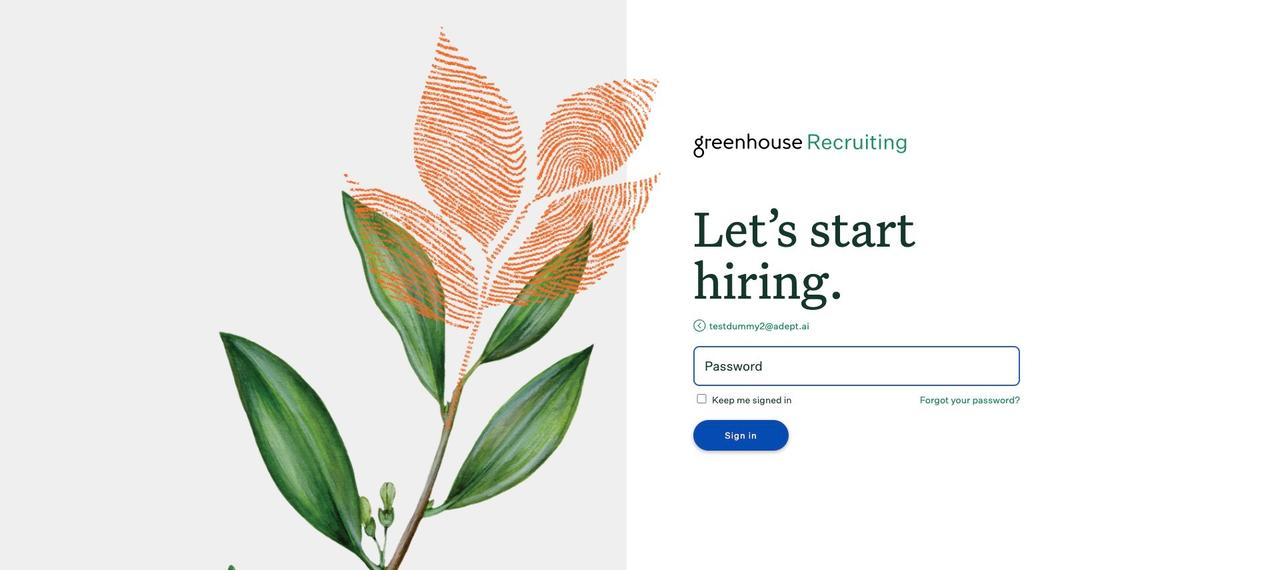 Task type: vqa. For each thing, say whether or not it's contained in the screenshot.
PASSWORD password field
yes



Task type: locate. For each thing, give the bounding box(es) containing it.
Password password field
[[694, 346, 1020, 386]]

None checkbox
[[694, 394, 710, 403]]



